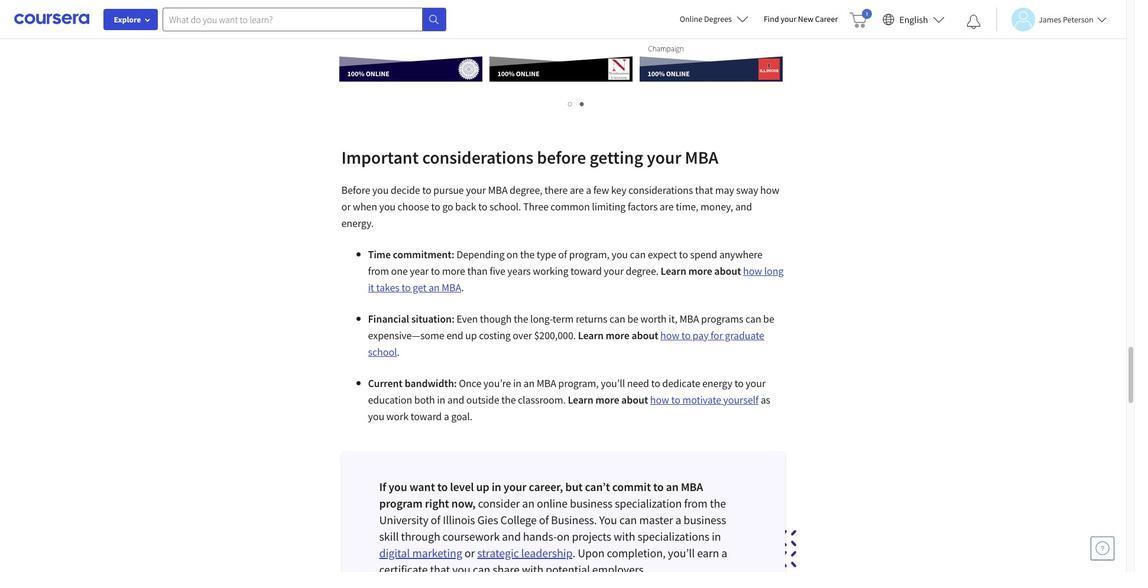 Task type: describe. For each thing, give the bounding box(es) containing it.
how inside the before you decide to pursue your mba degree, there are a few key considerations that may sway how or when you choose to go back to school. three common limiting factors are time, money, and energy.
[[761, 183, 780, 197]]

100% online for iit roorkee image
[[347, 69, 389, 78]]

online degrees button
[[670, 6, 758, 32]]

your inside if you want to level up in your career, but can't commit to an mba program right now,
[[504, 480, 527, 494]]

career,
[[529, 480, 563, 494]]

you inside as you work toward a goal.
[[368, 410, 384, 423]]

can inside . upon completion, you'll earn a certificate that you can share with potential employers.
[[473, 562, 490, 572]]

university inside university of illinois at urbana- champaign
[[677, 30, 708, 40]]

coursera image
[[14, 10, 89, 29]]

specializations
[[638, 529, 710, 544]]

university inside consider an online business specialization from the university of illinois gies college of business. you can master a business skill through coursework and hands-on projects with specializations in digital marketing or strategic leadership
[[379, 513, 429, 527]]

can't
[[585, 480, 610, 494]]

current
[[368, 377, 403, 390]]

learn more about for expect
[[661, 264, 741, 278]]

both
[[414, 393, 435, 407]]

2 100% online link from the left
[[431, 0, 690, 100]]

to up specialization
[[653, 480, 664, 494]]

you inside if you want to level up in your career, but can't commit to an mba program right now,
[[389, 480, 407, 494]]

What do you want to learn? text field
[[163, 7, 423, 31]]

hands-
[[523, 529, 557, 544]]

get
[[413, 281, 427, 294]]

if you want to level up in your career, but can't commit to an mba program right now,
[[379, 480, 703, 511]]

the inside once you're in an mba program, you'll need to dedicate energy to your education both in and outside the classroom.
[[501, 393, 516, 407]]

shopping cart: 1 item image
[[850, 9, 872, 28]]

motivate
[[683, 393, 721, 407]]

and inside consider an online business specialization from the university of illinois gies college of business. you can master a business skill through coursework and hands-on projects with specializations in digital marketing or strategic leadership
[[502, 529, 521, 544]]

a inside the before you decide to pursue your mba degree, there are a few key considerations that may sway how or when you choose to go back to school. three common limiting factors are time, money, and energy.
[[586, 183, 591, 197]]

share
[[493, 562, 520, 572]]

master of science in management (imsm)
[[648, 0, 727, 21]]

mba inside if you want to level up in your career, but can't commit to an mba program right now,
[[681, 480, 703, 494]]

certificate
[[379, 562, 428, 572]]

goal.
[[451, 410, 473, 423]]

100% for northeastern university icon
[[498, 69, 515, 78]]

it,
[[669, 312, 678, 326]]

that inside . upon completion, you'll earn a certificate that you can share with potential employers.
[[430, 562, 450, 572]]

in inside consider an online business specialization from the university of illinois gies college of business. you can master a business skill through coursework and hands-on projects with specializations in digital marketing or strategic leadership
[[712, 529, 721, 544]]

$200,000.
[[534, 329, 576, 342]]

1
[[568, 96, 574, 111]]

to inside how long it takes to get an mba
[[402, 281, 411, 294]]

work
[[386, 410, 409, 423]]

your inside 'depending on the type of program, you can expect to spend anywhere from one year to more than five years working toward your degree.'
[[604, 264, 624, 278]]

2 be from the left
[[763, 312, 775, 326]]

how down dedicate
[[650, 393, 669, 407]]

the inside even though the long-term returns can be worth it, mba programs can be expensive—some end up costing over $200,000.
[[514, 312, 528, 326]]

right
[[425, 496, 449, 511]]

in inside master of science in management (imsm)
[[717, 0, 725, 9]]

bandwidth:
[[405, 377, 457, 390]]

2 vertical spatial about
[[621, 393, 648, 407]]

as you work toward a goal.
[[368, 393, 771, 423]]

you'll inside once you're in an mba program, you'll need to dedicate energy to your education both in and outside the classroom.
[[601, 377, 625, 390]]

master
[[639, 513, 673, 527]]

1 100% online link from the left
[[281, 0, 540, 100]]

returns
[[576, 312, 608, 326]]

about for mba
[[632, 329, 659, 342]]

online for iit roorkee image
[[366, 69, 389, 78]]

science
[[687, 0, 715, 9]]

expect
[[648, 248, 677, 261]]

previous slide image
[[309, 0, 337, 21]]

skill
[[379, 529, 399, 544]]

to right back
[[478, 200, 488, 213]]

programs
[[701, 312, 744, 326]]

education
[[368, 393, 412, 407]]

of inside 'depending on the type of program, you can expect to spend anywhere from one year to more than five years working toward your degree.'
[[558, 248, 567, 261]]

online degrees
[[680, 14, 732, 24]]

long-
[[530, 312, 553, 326]]

2 button
[[577, 95, 588, 112]]

show notifications image
[[967, 15, 981, 29]]

to down dedicate
[[671, 393, 681, 407]]

degree.
[[626, 264, 659, 278]]

if
[[379, 480, 386, 494]]

learn for can
[[661, 264, 686, 278]]

online for "university of illinois at urbana-champaign" image
[[666, 69, 690, 78]]

before
[[341, 183, 370, 197]]

how to motivate yourself link
[[650, 393, 759, 407]]

more inside 'depending on the type of program, you can expect to spend anywhere from one year to more than five years working toward your degree.'
[[442, 264, 465, 278]]

school.
[[490, 200, 521, 213]]

an inside consider an online business specialization from the university of illinois gies college of business. you can master a business skill through coursework and hands-on projects with specializations in digital marketing or strategic leadership
[[522, 496, 535, 511]]

important considerations before getting your mba
[[341, 146, 719, 169]]

help center image
[[1096, 542, 1110, 556]]

as
[[761, 393, 771, 407]]

to up right at the bottom left of the page
[[437, 480, 448, 494]]

time commitment:
[[368, 248, 455, 261]]

choose
[[398, 200, 429, 213]]

time
[[368, 248, 391, 261]]

common
[[551, 200, 590, 213]]

with inside . upon completion, you'll earn a certificate that you can share with potential employers.
[[522, 562, 544, 572]]

how long it takes to get an mba
[[368, 264, 784, 294]]

business.
[[551, 513, 597, 527]]

you'll inside . upon completion, you'll earn a certificate that you can share with potential employers.
[[668, 546, 695, 561]]

over
[[513, 329, 532, 342]]

100% for "university of illinois at urbana-champaign" image
[[648, 69, 665, 78]]

can inside 'depending on the type of program, you can expect to spend anywhere from one year to more than five years working toward your degree.'
[[630, 248, 646, 261]]

english button
[[878, 0, 950, 38]]

master
[[648, 0, 675, 9]]

financial situation:
[[368, 312, 455, 326]]

a inside as you work toward a goal.
[[444, 410, 449, 423]]

dedicate
[[662, 377, 700, 390]]

you
[[599, 513, 617, 527]]

100% online for northeastern university icon
[[498, 69, 540, 78]]

how inside how to pay for graduate school
[[661, 329, 680, 342]]

2 vertical spatial learn
[[568, 393, 594, 407]]

1 be from the left
[[627, 312, 639, 326]]

situation:
[[411, 312, 455, 326]]

learn more about for worth
[[578, 329, 659, 342]]

through
[[401, 529, 440, 544]]

your right getting
[[647, 146, 681, 169]]

considerations inside the before you decide to pursue your mba degree, there are a few key considerations that may sway how or when you choose to go back to school. three common limiting factors are time, money, and energy.
[[629, 183, 693, 197]]

illinois inside consider an online business specialization from the university of illinois gies college of business. you can master a business skill through coursework and hands-on projects with specializations in digital marketing or strategic leadership
[[443, 513, 475, 527]]

go
[[442, 200, 453, 213]]

in right you're
[[513, 377, 522, 390]]

financial
[[368, 312, 409, 326]]

toward inside as you work toward a goal.
[[411, 410, 442, 423]]

coursework
[[443, 529, 500, 544]]

current bandwidth:
[[368, 377, 457, 390]]

decide
[[391, 183, 420, 197]]

or inside consider an online business specialization from the university of illinois gies college of business. you can master a business skill through coursework and hands-on projects with specializations in digital marketing or strategic leadership
[[465, 546, 475, 561]]

1 horizontal spatial are
[[660, 200, 674, 213]]

limiting
[[592, 200, 626, 213]]

of down right at the bottom left of the page
[[431, 513, 441, 527]]

. for school
[[397, 345, 400, 359]]

it
[[368, 281, 374, 294]]

online
[[537, 496, 568, 511]]

. for get
[[461, 281, 464, 294]]

to inside how to pay for graduate school
[[682, 329, 691, 342]]

degree,
[[510, 183, 543, 197]]

mba inside once you're in an mba program, you'll need to dedicate energy to your education both in and outside the classroom.
[[537, 377, 556, 390]]

anywhere
[[719, 248, 763, 261]]

mba inside the before you decide to pursue your mba degree, there are a few key considerations that may sway how or when you choose to go back to school. three common limiting factors are time, money, and energy.
[[488, 183, 508, 197]]

up inside if you want to level up in your career, but can't commit to an mba program right now,
[[476, 480, 489, 494]]

university of illinois at urbana-champaign image
[[758, 59, 780, 80]]

back
[[455, 200, 476, 213]]

in right both
[[437, 393, 445, 407]]

university of illinois at urbana- champaign
[[648, 30, 772, 54]]

and inside the before you decide to pursue your mba degree, there are a few key considerations that may sway how or when you choose to go back to school. three common limiting factors are time, money, and energy.
[[735, 200, 752, 213]]

factors
[[628, 200, 658, 213]]

you inside 'depending on the type of program, you can expect to spend anywhere from one year to more than five years working toward your degree.'
[[612, 248, 628, 261]]

to right year
[[431, 264, 440, 278]]

career
[[815, 14, 838, 24]]

digital marketing link
[[379, 546, 462, 561]]

three
[[523, 200, 549, 213]]

once
[[459, 377, 482, 390]]

from inside consider an online business specialization from the university of illinois gies college of business. you can master a business skill through coursework and hands-on projects with specializations in digital marketing or strategic leadership
[[684, 496, 708, 511]]



Task type: vqa. For each thing, say whether or not it's contained in the screenshot.


Task type: locate. For each thing, give the bounding box(es) containing it.
there
[[545, 183, 568, 197]]

0 horizontal spatial learn more about
[[578, 329, 659, 342]]

100% for iit roorkee image
[[347, 69, 364, 78]]

0 vertical spatial business
[[570, 496, 613, 511]]

1 vertical spatial from
[[368, 264, 389, 278]]

considerations
[[422, 146, 534, 169], [629, 183, 693, 197]]

1 vertical spatial program,
[[558, 377, 599, 390]]

1 horizontal spatial or
[[465, 546, 475, 561]]

1 horizontal spatial 100% online
[[498, 69, 540, 78]]

0 horizontal spatial 100%
[[347, 69, 364, 78]]

pursue
[[433, 183, 464, 197]]

1 horizontal spatial considerations
[[629, 183, 693, 197]]

2 online from the left
[[516, 69, 540, 78]]

program, inside once you're in an mba program, you'll need to dedicate energy to your education both in and outside the classroom.
[[558, 377, 599, 390]]

can right returns
[[610, 312, 625, 326]]

term
[[553, 312, 574, 326]]

from up champaign
[[648, 30, 663, 40]]

1 online from the left
[[366, 69, 389, 78]]

0 vertical spatial from
[[648, 30, 663, 40]]

1 vertical spatial toward
[[411, 410, 442, 423]]

may
[[715, 183, 734, 197]]

program, for mba
[[558, 377, 599, 390]]

up inside even though the long-term returns can be worth it, mba programs can be expensive—some end up costing over $200,000.
[[465, 329, 477, 342]]

0 vertical spatial learn
[[661, 264, 686, 278]]

toward inside 'depending on the type of program, you can expect to spend anywhere from one year to more than five years working toward your degree.'
[[571, 264, 602, 278]]

employers.
[[592, 562, 647, 572]]

in up (imsm)
[[717, 0, 725, 9]]

0 vertical spatial university
[[677, 30, 708, 40]]

0 horizontal spatial you'll
[[601, 377, 625, 390]]

can
[[630, 248, 646, 261], [610, 312, 625, 326], [746, 312, 761, 326], [619, 513, 637, 527], [473, 562, 490, 572]]

program, up how long it takes to get an mba link
[[569, 248, 610, 261]]

can up degree. on the top of page
[[630, 248, 646, 261]]

1 horizontal spatial toward
[[571, 264, 602, 278]]

list
[[341, 95, 785, 112]]

1 horizontal spatial on
[[557, 529, 570, 544]]

1 horizontal spatial that
[[695, 183, 713, 197]]

you'll down specializations
[[668, 546, 695, 561]]

on inside 'depending on the type of program, you can expect to spend anywhere from one year to more than five years working toward your degree.'
[[507, 248, 518, 261]]

your inside the before you decide to pursue your mba degree, there are a few key considerations that may sway how or when you choose to go back to school. three common limiting factors are time, money, and energy.
[[466, 183, 486, 197]]

1 vertical spatial and
[[447, 393, 464, 407]]

can right you
[[619, 513, 637, 527]]

university down program on the left bottom of the page
[[379, 513, 429, 527]]

0 vertical spatial and
[[735, 200, 752, 213]]

mba up school.
[[488, 183, 508, 197]]

can inside consider an online business specialization from the university of illinois gies college of business. you can master a business skill through coursework and hands-on projects with specializations in digital marketing or strategic leadership
[[619, 513, 637, 527]]

0 horizontal spatial that
[[430, 562, 450, 572]]

how down anywhere
[[743, 264, 762, 278]]

consider an online business specialization from the university of illinois gies college of business. you can master a business skill through coursework and hands-on projects with specializations in digital marketing or strategic leadership
[[379, 496, 726, 561]]

an inside once you're in an mba program, you'll need to dedicate energy to your education both in and outside the classroom.
[[524, 377, 535, 390]]

1 horizontal spatial business
[[684, 513, 726, 527]]

1 horizontal spatial university
[[677, 30, 708, 40]]

1 horizontal spatial .
[[461, 281, 464, 294]]

illinois left at
[[718, 30, 737, 40]]

3 100% from the left
[[648, 69, 665, 78]]

your
[[781, 14, 797, 24], [647, 146, 681, 169], [466, 183, 486, 197], [604, 264, 624, 278], [746, 377, 766, 390], [504, 480, 527, 494]]

on up the years
[[507, 248, 518, 261]]

0 horizontal spatial business
[[570, 496, 613, 511]]

1 vertical spatial are
[[660, 200, 674, 213]]

1 vertical spatial you'll
[[668, 546, 695, 561]]

2 horizontal spatial 100%
[[648, 69, 665, 78]]

mba right the get
[[442, 281, 461, 294]]

0 vertical spatial illinois
[[718, 30, 737, 40]]

of inside university of illinois at urbana- champaign
[[710, 30, 716, 40]]

the down you're
[[501, 393, 516, 407]]

1 vertical spatial .
[[397, 345, 400, 359]]

1 horizontal spatial with
[[614, 529, 635, 544]]

an right the get
[[429, 281, 440, 294]]

and down the "college"
[[502, 529, 521, 544]]

you up when
[[372, 183, 389, 197]]

an inside if you want to level up in your career, but can't commit to an mba program right now,
[[666, 480, 679, 494]]

learn more about how to motivate yourself
[[568, 393, 759, 407]]

of up hands-
[[539, 513, 549, 527]]

year
[[410, 264, 429, 278]]

learn down returns
[[578, 329, 604, 342]]

100% online for "university of illinois at urbana-champaign" image
[[648, 69, 690, 78]]

0 vertical spatial that
[[695, 183, 713, 197]]

your up consider
[[504, 480, 527, 494]]

an
[[429, 281, 440, 294], [524, 377, 535, 390], [666, 480, 679, 494], [522, 496, 535, 511]]

1 horizontal spatial you'll
[[668, 546, 695, 561]]

2
[[580, 96, 586, 111]]

2 100% online from the left
[[498, 69, 540, 78]]

of down 'degrees'
[[710, 30, 716, 40]]

1 vertical spatial learn
[[578, 329, 604, 342]]

. inside . upon completion, you'll earn a certificate that you can share with potential employers.
[[573, 546, 576, 561]]

to left 'pay'
[[682, 329, 691, 342]]

3 100% online from the left
[[648, 69, 690, 78]]

even
[[457, 312, 478, 326]]

2 vertical spatial .
[[573, 546, 576, 561]]

are left time,
[[660, 200, 674, 213]]

program
[[379, 496, 423, 511]]

program, for of
[[569, 248, 610, 261]]

school
[[368, 345, 397, 359]]

of up management
[[677, 0, 685, 9]]

to right need
[[651, 377, 660, 390]]

mba inside how long it takes to get an mba
[[442, 281, 461, 294]]

end
[[447, 329, 463, 342]]

2 horizontal spatial online
[[666, 69, 690, 78]]

2 horizontal spatial and
[[735, 200, 752, 213]]

money,
[[701, 200, 733, 213]]

when
[[353, 200, 377, 213]]

1 horizontal spatial 100%
[[498, 69, 515, 78]]

want
[[410, 480, 435, 494]]

up right level
[[476, 480, 489, 494]]

0 horizontal spatial and
[[447, 393, 464, 407]]

100% online link
[[281, 0, 540, 100], [431, 0, 690, 100]]

are up common
[[570, 183, 584, 197]]

learn more about down returns
[[578, 329, 659, 342]]

master of science in management (imsm) link
[[648, 0, 774, 22]]

from inside 'depending on the type of program, you can expect to spend anywhere from one year to more than five years working toward your degree.'
[[368, 264, 389, 278]]

a left few at right top
[[586, 183, 591, 197]]

0 horizontal spatial 100% online
[[347, 69, 389, 78]]

of inside master of science in management (imsm)
[[677, 0, 685, 9]]

2 100% from the left
[[498, 69, 515, 78]]

illinois
[[718, 30, 737, 40], [443, 513, 475, 527]]

to up choose
[[422, 183, 431, 197]]

james peterson button
[[996, 7, 1107, 31]]

energy
[[702, 377, 733, 390]]

1 horizontal spatial and
[[502, 529, 521, 544]]

0 vertical spatial you'll
[[601, 377, 625, 390]]

1 vertical spatial learn more about
[[578, 329, 659, 342]]

potential
[[546, 562, 590, 572]]

one
[[391, 264, 408, 278]]

mba up may
[[685, 146, 719, 169]]

0 vertical spatial are
[[570, 183, 584, 197]]

or inside the before you decide to pursue your mba degree, there are a few key considerations that may sway how or when you choose to go back to school. three common limiting factors are time, money, and energy.
[[341, 200, 351, 213]]

0 horizontal spatial considerations
[[422, 146, 534, 169]]

with
[[614, 529, 635, 544], [522, 562, 544, 572]]

business
[[570, 496, 613, 511], [684, 513, 726, 527]]

working
[[533, 264, 569, 278]]

1 horizontal spatial be
[[763, 312, 775, 326]]

0 vertical spatial toward
[[571, 264, 602, 278]]

you'll left need
[[601, 377, 625, 390]]

0 horizontal spatial are
[[570, 183, 584, 197]]

university down online
[[677, 30, 708, 40]]

2 horizontal spatial 100% online
[[648, 69, 690, 78]]

0 horizontal spatial online
[[366, 69, 389, 78]]

a right earn
[[722, 546, 728, 561]]

0 vertical spatial or
[[341, 200, 351, 213]]

your inside once you're in an mba program, you'll need to dedicate energy to your education both in and outside the classroom.
[[746, 377, 766, 390]]

to up 'yourself'
[[735, 377, 744, 390]]

an up the "college"
[[522, 496, 535, 511]]

or left when
[[341, 200, 351, 213]]

you'll
[[601, 377, 625, 390], [668, 546, 695, 561]]

your up as
[[746, 377, 766, 390]]

toward down both
[[411, 410, 442, 423]]

1 horizontal spatial illinois
[[718, 30, 737, 40]]

0 vertical spatial considerations
[[422, 146, 534, 169]]

0 vertical spatial about
[[714, 264, 741, 278]]

with up completion,
[[614, 529, 635, 544]]

from down time
[[368, 264, 389, 278]]

learn more about down "spend"
[[661, 264, 741, 278]]

2 vertical spatial from
[[684, 496, 708, 511]]

1 button
[[565, 95, 577, 112]]

1 vertical spatial considerations
[[629, 183, 693, 197]]

1 vertical spatial that
[[430, 562, 450, 572]]

management
[[648, 10, 699, 21]]

0 horizontal spatial with
[[522, 562, 544, 572]]

earn
[[697, 546, 719, 561]]

be up graduate
[[763, 312, 775, 326]]

and inside once you're in an mba program, you'll need to dedicate energy to your education both in and outside the classroom.
[[447, 393, 464, 407]]

that left may
[[695, 183, 713, 197]]

than
[[467, 264, 488, 278]]

0 horizontal spatial illinois
[[443, 513, 475, 527]]

to left "spend"
[[679, 248, 688, 261]]

or
[[341, 200, 351, 213], [465, 546, 475, 561]]

new
[[798, 14, 814, 24]]

be left 'worth'
[[627, 312, 639, 326]]

0 horizontal spatial be
[[627, 312, 639, 326]]

costing
[[479, 329, 511, 342]]

your right find
[[781, 14, 797, 24]]

list containing 1
[[341, 95, 785, 112]]

0 horizontal spatial on
[[507, 248, 518, 261]]

1 vertical spatial or
[[465, 546, 475, 561]]

how right the sway
[[761, 183, 780, 197]]

a left goal.
[[444, 410, 449, 423]]

a
[[586, 183, 591, 197], [444, 410, 449, 423], [676, 513, 681, 527], [722, 546, 728, 561]]

toward right working
[[571, 264, 602, 278]]

1 vertical spatial on
[[557, 529, 570, 544]]

james
[[1039, 14, 1062, 25]]

the up champaign
[[665, 30, 676, 40]]

. up even
[[461, 281, 464, 294]]

of right "type"
[[558, 248, 567, 261]]

program, up as you work toward a goal.
[[558, 377, 599, 390]]

program,
[[569, 248, 610, 261], [558, 377, 599, 390]]

with inside consider an online business specialization from the university of illinois gies college of business. you can master a business skill through coursework and hands-on projects with specializations in digital marketing or strategic leadership
[[614, 529, 635, 544]]

1 vertical spatial up
[[476, 480, 489, 494]]

how to pay for graduate school
[[368, 329, 764, 359]]

expensive—some
[[368, 329, 444, 342]]

northeastern university image
[[608, 59, 629, 80]]

you inside . upon completion, you'll earn a certificate that you can share with potential employers.
[[452, 562, 471, 572]]

time,
[[676, 200, 699, 213]]

an up specialization
[[666, 480, 679, 494]]

level
[[450, 480, 474, 494]]

1 vertical spatial with
[[522, 562, 544, 572]]

illinois inside university of illinois at urbana- champaign
[[718, 30, 737, 40]]

an up classroom.
[[524, 377, 535, 390]]

0 vertical spatial up
[[465, 329, 477, 342]]

projects
[[572, 529, 611, 544]]

considerations up factors
[[629, 183, 693, 197]]

the up the years
[[520, 248, 535, 261]]

0 horizontal spatial from
[[368, 264, 389, 278]]

that down marketing
[[430, 562, 450, 572]]

how down it,
[[661, 329, 680, 342]]

about down 'worth'
[[632, 329, 659, 342]]

to left the get
[[402, 281, 411, 294]]

how inside how long it takes to get an mba
[[743, 264, 762, 278]]

once you're in an mba program, you'll need to dedicate energy to your education both in and outside the classroom.
[[368, 377, 766, 407]]

few
[[593, 183, 609, 197]]

a inside . upon completion, you'll earn a certificate that you can share with potential employers.
[[722, 546, 728, 561]]

for
[[711, 329, 723, 342]]

2 vertical spatial and
[[502, 529, 521, 544]]

in up earn
[[712, 529, 721, 544]]

learn for be
[[578, 329, 604, 342]]

. down expensive—some
[[397, 345, 400, 359]]

degrees
[[704, 14, 732, 24]]

college
[[501, 513, 537, 527]]

how long it takes to get an mba link
[[368, 264, 784, 294]]

five
[[490, 264, 505, 278]]

your left degree. on the top of page
[[604, 264, 624, 278]]

0 vertical spatial learn more about
[[661, 264, 741, 278]]

worth
[[641, 312, 667, 326]]

1 horizontal spatial online
[[516, 69, 540, 78]]

from up specializations
[[684, 496, 708, 511]]

depending on the type of program, you can expect to spend anywhere from one year to more than five years working toward your degree.
[[368, 248, 763, 278]]

to left go
[[431, 200, 440, 213]]

a up specializations
[[676, 513, 681, 527]]

english
[[900, 13, 928, 25]]

about
[[714, 264, 741, 278], [632, 329, 659, 342], [621, 393, 648, 407]]

strategic
[[477, 546, 519, 561]]

how to pay for graduate school link
[[368, 329, 764, 359]]

in up consider
[[492, 480, 501, 494]]

online for northeastern university icon
[[516, 69, 540, 78]]

consider
[[478, 496, 520, 511]]

that inside the before you decide to pursue your mba degree, there are a few key considerations that may sway how or when you choose to go back to school. three common limiting factors are time, money, and energy.
[[695, 183, 713, 197]]

that
[[695, 183, 713, 197], [430, 562, 450, 572]]

illinois down "now,"
[[443, 513, 475, 527]]

you right if
[[389, 480, 407, 494]]

0 horizontal spatial .
[[397, 345, 400, 359]]

the up over
[[514, 312, 528, 326]]

getting
[[590, 146, 643, 169]]

can up graduate
[[746, 312, 761, 326]]

can down strategic
[[473, 562, 490, 572]]

0 vertical spatial on
[[507, 248, 518, 261]]

about down anywhere
[[714, 264, 741, 278]]

1 100% online from the left
[[347, 69, 389, 78]]

you're
[[484, 377, 511, 390]]

about for spend
[[714, 264, 741, 278]]

0 horizontal spatial university
[[379, 513, 429, 527]]

the inside consider an online business specialization from the university of illinois gies college of business. you can master a business skill through coursework and hands-on projects with specializations in digital marketing or strategic leadership
[[710, 496, 726, 511]]

your up back
[[466, 183, 486, 197]]

0 vertical spatial program,
[[569, 248, 610, 261]]

mba inside even though the long-term returns can be worth it, mba programs can be expensive—some end up costing over $200,000.
[[680, 312, 699, 326]]

learn
[[661, 264, 686, 278], [578, 329, 604, 342], [568, 393, 594, 407]]

1 vertical spatial business
[[684, 513, 726, 527]]

on inside consider an online business specialization from the university of illinois gies college of business. you can master a business skill through coursework and hands-on projects with specializations in digital marketing or strategic leadership
[[557, 529, 570, 544]]

about down need
[[621, 393, 648, 407]]

business up earn
[[684, 513, 726, 527]]

in inside if you want to level up in your career, but can't commit to an mba program right now,
[[492, 480, 501, 494]]

learn right classroom.
[[568, 393, 594, 407]]

None search field
[[163, 7, 446, 31]]

0 horizontal spatial or
[[341, 200, 351, 213]]

be
[[627, 312, 639, 326], [763, 312, 775, 326]]

considerations up 'pursue'
[[422, 146, 534, 169]]

1 100% from the left
[[347, 69, 364, 78]]

key
[[611, 183, 627, 197]]

depending
[[457, 248, 505, 261]]

0 horizontal spatial toward
[[411, 410, 442, 423]]

program, inside 'depending on the type of program, you can expect to spend anywhere from one year to more than five years working toward your degree.'
[[569, 248, 610, 261]]

you up degree. on the top of page
[[612, 248, 628, 261]]

an inside how long it takes to get an mba
[[429, 281, 440, 294]]

with down 'strategic leadership' link
[[522, 562, 544, 572]]

toward
[[571, 264, 602, 278], [411, 410, 442, 423]]

mba up specialization
[[681, 480, 703, 494]]

1 horizontal spatial learn more about
[[661, 264, 741, 278]]

or down coursework at the bottom left of the page
[[465, 546, 475, 561]]

3 online from the left
[[666, 69, 690, 78]]

you left work
[[368, 410, 384, 423]]

digital
[[379, 546, 410, 561]]

1 vertical spatial university
[[379, 513, 429, 527]]

type
[[537, 248, 556, 261]]

1 vertical spatial about
[[632, 329, 659, 342]]

you down marketing
[[452, 562, 471, 572]]

champaign
[[648, 44, 684, 54]]

the inside 'depending on the type of program, you can expect to spend anywhere from one year to more than five years working toward your degree.'
[[520, 248, 535, 261]]

2 horizontal spatial from
[[684, 496, 708, 511]]

0 vertical spatial .
[[461, 281, 464, 294]]

graduate
[[725, 329, 764, 342]]

on down 'business.'
[[557, 529, 570, 544]]

iit roorkee image
[[458, 59, 479, 80]]

urbana-
[[747, 30, 772, 40]]

1 horizontal spatial from
[[648, 30, 663, 40]]

energy.
[[341, 216, 374, 230]]

2 horizontal spatial .
[[573, 546, 576, 561]]

1 vertical spatial illinois
[[443, 513, 475, 527]]

and down the sway
[[735, 200, 752, 213]]

you right when
[[379, 200, 396, 213]]

pay
[[693, 329, 709, 342]]

in
[[717, 0, 725, 9], [513, 377, 522, 390], [437, 393, 445, 407], [492, 480, 501, 494], [712, 529, 721, 544]]

a inside consider an online business specialization from the university of illinois gies college of business. you can master a business skill through coursework and hands-on projects with specializations in digital marketing or strategic leadership
[[676, 513, 681, 527]]

0 vertical spatial with
[[614, 529, 635, 544]]

mba right it,
[[680, 312, 699, 326]]

and up goal.
[[447, 393, 464, 407]]



